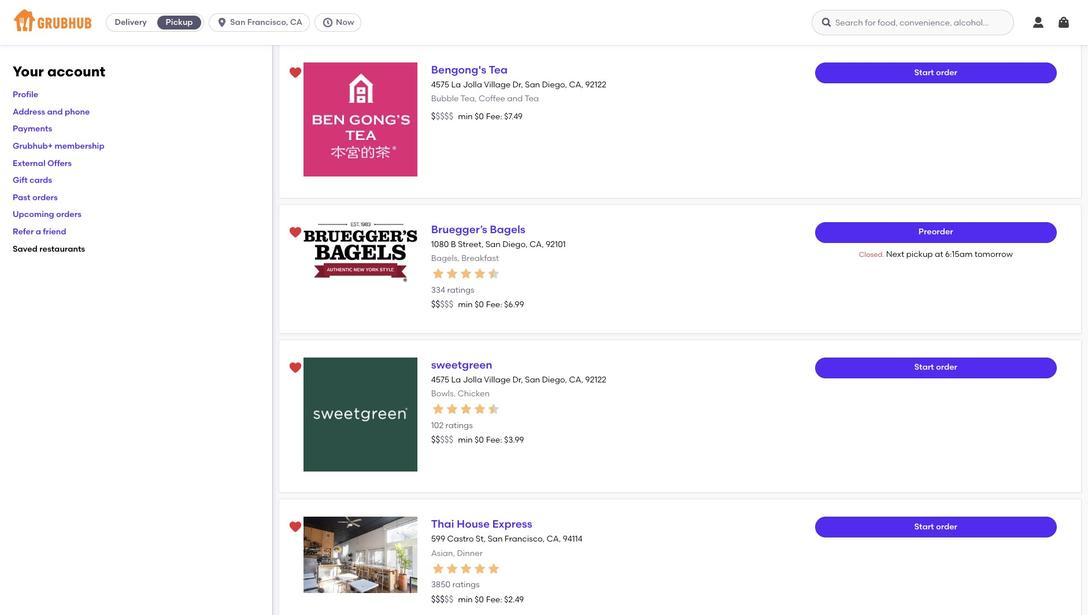 Task type: describe. For each thing, give the bounding box(es) containing it.
$$ for bruegger's bagels
[[432, 299, 440, 309]]

sweetgreen
[[432, 358, 493, 371]]

upcoming orders
[[13, 210, 82, 220]]

closed . next pickup at 6:15am tomorrow
[[860, 249, 1014, 259]]

bengong's tea link
[[432, 63, 508, 76]]

svg image inside san francisco, ca button
[[216, 17, 228, 28]]

ca, inside bengong's tea 4575 la jolla village dr, san diego, ca, 92122 bubble tea, coffee and tea
[[570, 80, 584, 90]]

village inside 'sweetgreen 4575 la jolla village dr, san diego, ca, 92122 bowls, chicken'
[[484, 375, 511, 385]]

1 min from the top
[[458, 112, 473, 121]]

1 horizontal spatial svg image
[[822, 17, 833, 28]]

saved restaurant image for sweetgreen
[[288, 361, 302, 375]]

thai house express link
[[432, 517, 533, 531]]

4575 inside bengong's tea 4575 la jolla village dr, san diego, ca, 92122 bubble tea, coffee and tea
[[432, 80, 450, 90]]

bruegger's bagels 1080 b street, san diego, ca, 92101 bagels, breakfast
[[432, 223, 566, 263]]

gift cards
[[13, 175, 52, 185]]

$$$
[[432, 594, 445, 604]]

min $0 fee: $2.49
[[458, 595, 524, 604]]

sweetgreen link
[[432, 358, 493, 371]]

thai house express logo image
[[303, 517, 418, 593]]

now button
[[315, 13, 366, 32]]

start order for express
[[915, 522, 958, 532]]

$0 for bruegger's
[[475, 300, 484, 309]]

102
[[432, 420, 444, 430]]

pickup button
[[155, 13, 204, 32]]

village inside bengong's tea 4575 la jolla village dr, san diego, ca, 92122 bubble tea, coffee and tea
[[484, 80, 511, 90]]

ratings for 1080
[[448, 285, 475, 295]]

cards
[[30, 175, 52, 185]]

$2.49
[[505, 595, 524, 604]]

gift cards link
[[13, 175, 52, 185]]

street,
[[458, 239, 484, 249]]

dinner
[[457, 548, 483, 558]]

bruegger's bagels logo image
[[303, 222, 418, 282]]

san francisco, ca button
[[209, 13, 315, 32]]

6:15am
[[946, 249, 973, 259]]

st,
[[476, 534, 486, 544]]

a
[[36, 227, 41, 237]]

your account
[[13, 63, 105, 80]]

offers
[[47, 158, 72, 168]]

express
[[493, 517, 533, 531]]

next
[[887, 249, 905, 259]]

$$$$$ for sweetgreen
[[432, 435, 454, 445]]

94114
[[563, 534, 583, 544]]

pickup
[[907, 249, 934, 259]]

b
[[451, 239, 456, 249]]

friend
[[43, 227, 66, 237]]

334 ratings
[[432, 285, 475, 295]]

0 vertical spatial tea
[[489, 63, 508, 76]]

francisco, inside button
[[248, 17, 288, 27]]

bubble
[[432, 94, 459, 104]]

92122 inside 'sweetgreen 4575 la jolla village dr, san diego, ca, 92122 bowls, chicken'
[[586, 375, 607, 385]]

ca, inside bruegger's bagels 1080 b street, san diego, ca, 92101 bagels, breakfast
[[530, 239, 544, 249]]

la inside 'sweetgreen 4575 la jolla village dr, san diego, ca, 92122 bowls, chicken'
[[452, 375, 461, 385]]

saved restaurants link
[[13, 244, 85, 254]]

preorder button
[[816, 222, 1058, 243]]

$6.99
[[505, 300, 525, 309]]

pickup
[[166, 17, 193, 27]]

refer
[[13, 227, 34, 237]]

at
[[936, 249, 944, 259]]

fee: for thai
[[486, 595, 503, 604]]

external offers link
[[13, 158, 72, 168]]

.
[[883, 250, 885, 258]]

ca, inside thai house express 599 castro st, san francisco, ca, 94114 asian, dinner
[[547, 534, 561, 544]]

$$$$$ for bruegger's bagels
[[432, 299, 454, 309]]

min $0 fee: $7.49
[[458, 112, 523, 121]]

bagels
[[490, 223, 526, 236]]

delivery
[[115, 17, 147, 27]]

saved restaurant button for thai house express
[[285, 517, 306, 538]]

orders for upcoming orders
[[56, 210, 82, 220]]

upcoming orders link
[[13, 210, 82, 220]]

bagels,
[[432, 253, 460, 263]]

1 horizontal spatial svg image
[[1058, 16, 1072, 30]]

profile link
[[13, 90, 38, 100]]

refer a friend
[[13, 227, 66, 237]]

asian,
[[432, 548, 455, 558]]

bengong's
[[432, 63, 487, 76]]

92122 inside bengong's tea 4575 la jolla village dr, san diego, ca, 92122 bubble tea, coffee and tea
[[586, 80, 607, 90]]

ratings for express
[[453, 580, 480, 590]]

san inside bengong's tea 4575 la jolla village dr, san diego, ca, 92122 bubble tea, coffee and tea
[[525, 80, 541, 90]]

start order button for la
[[816, 357, 1058, 378]]

sweetgreen 4575 la jolla village dr, san diego, ca, 92122 bowls, chicken
[[432, 358, 607, 399]]

svg image inside the now button
[[322, 17, 334, 28]]

membership
[[55, 141, 105, 151]]

payments
[[13, 124, 52, 134]]

bruegger's
[[432, 223, 488, 236]]

4575 inside 'sweetgreen 4575 la jolla village dr, san diego, ca, 92122 bowls, chicken'
[[432, 375, 450, 385]]

min for thai
[[458, 595, 473, 604]]

external offers
[[13, 158, 72, 168]]

1 horizontal spatial tea
[[525, 94, 539, 104]]

order for la
[[937, 362, 958, 372]]

saved restaurant button for bruegger's bagels
[[285, 222, 306, 243]]

address and phone link
[[13, 107, 90, 117]]

334
[[432, 285, 446, 295]]

account
[[47, 63, 105, 80]]

past orders
[[13, 193, 58, 202]]

la inside bengong's tea 4575 la jolla village dr, san diego, ca, 92122 bubble tea, coffee and tea
[[452, 80, 461, 90]]

1 fee: from the top
[[486, 112, 503, 121]]

bowls,
[[432, 389, 456, 399]]

san inside 'sweetgreen 4575 la jolla village dr, san diego, ca, 92122 bowls, chicken'
[[525, 375, 541, 385]]

min for sweetgreen
[[458, 435, 473, 445]]

fee: for bruegger's
[[486, 300, 503, 309]]

main navigation navigation
[[0, 0, 1089, 45]]

payments link
[[13, 124, 52, 134]]

ca
[[290, 17, 303, 27]]

sweetgreen logo image
[[303, 357, 418, 472]]



Task type: locate. For each thing, give the bounding box(es) containing it.
0 vertical spatial $$
[[432, 299, 440, 309]]

fee: for sweetgreen
[[486, 435, 503, 445]]

0 vertical spatial 4575
[[432, 80, 450, 90]]

orders up upcoming orders
[[32, 193, 58, 202]]

0 vertical spatial francisco,
[[248, 17, 288, 27]]

fee: left the $2.49
[[486, 595, 503, 604]]

restaurants
[[39, 244, 85, 254]]

1 vertical spatial start order
[[915, 362, 958, 372]]

0 vertical spatial saved restaurant image
[[288, 225, 302, 239]]

2 vertical spatial order
[[937, 522, 958, 532]]

saved restaurants
[[13, 244, 85, 254]]

1 vertical spatial francisco,
[[505, 534, 545, 544]]

ca, inside 'sweetgreen 4575 la jolla village dr, san diego, ca, 92122 bowls, chicken'
[[570, 375, 584, 385]]

start
[[915, 68, 935, 77], [915, 362, 935, 372], [915, 522, 935, 532]]

3 order from the top
[[937, 522, 958, 532]]

$$ for sweetgreen
[[432, 435, 440, 445]]

1 $$$$$ from the top
[[432, 111, 454, 121]]

castro
[[448, 534, 474, 544]]

102 ratings
[[432, 420, 473, 430]]

village up chicken
[[484, 375, 511, 385]]

star icon image
[[432, 267, 445, 281], [445, 267, 459, 281], [459, 267, 473, 281], [473, 267, 487, 281], [487, 267, 501, 281], [487, 267, 501, 281], [432, 402, 445, 416], [445, 402, 459, 416], [459, 402, 473, 416], [473, 402, 487, 416], [487, 402, 501, 416], [487, 402, 501, 416], [432, 562, 445, 576], [445, 562, 459, 576], [459, 562, 473, 576], [473, 562, 487, 576], [487, 562, 501, 576]]

1 order from the top
[[937, 68, 958, 77]]

thai
[[432, 517, 455, 531]]

jolla up chicken
[[463, 375, 483, 385]]

4 saved restaurant button from the top
[[285, 517, 306, 538]]

1 vertical spatial saved restaurant image
[[288, 361, 302, 375]]

and up $7.49
[[508, 94, 523, 104]]

min $0 fee: $6.99
[[458, 300, 525, 309]]

dr, inside bengong's tea 4575 la jolla village dr, san diego, ca, 92122 bubble tea, coffee and tea
[[513, 80, 523, 90]]

$$$$$ down 334
[[432, 299, 454, 309]]

0 horizontal spatial and
[[47, 107, 63, 117]]

diego, inside bruegger's bagels 1080 b street, san diego, ca, 92101 bagels, breakfast
[[503, 239, 528, 249]]

0 horizontal spatial svg image
[[216, 17, 228, 28]]

min $0 fee: $3.99
[[458, 435, 525, 445]]

0 vertical spatial village
[[484, 80, 511, 90]]

1 start order from the top
[[915, 68, 958, 77]]

min down the 334 ratings
[[458, 300, 473, 309]]

3 min from the top
[[458, 435, 473, 445]]

2 start order button from the top
[[816, 357, 1058, 378]]

ratings right 334
[[448, 285, 475, 295]]

1 vertical spatial saved restaurant image
[[288, 520, 302, 534]]

2 vertical spatial start
[[915, 522, 935, 532]]

2 vertical spatial start order button
[[816, 517, 1058, 538]]

ratings right 102
[[446, 420, 473, 430]]

saved restaurant image
[[288, 66, 302, 80], [288, 361, 302, 375]]

2 dr, from the top
[[513, 375, 523, 385]]

1 $$ from the top
[[432, 299, 440, 309]]

bengong's tea logo image
[[303, 62, 418, 177]]

3 saved restaurant button from the top
[[285, 357, 306, 378]]

1 $0 from the top
[[475, 112, 484, 121]]

1 4575 from the top
[[432, 80, 450, 90]]

fee: down "coffee"
[[486, 112, 503, 121]]

1 92122 from the top
[[586, 80, 607, 90]]

village up "coffee"
[[484, 80, 511, 90]]

external
[[13, 158, 45, 168]]

$$$$$ for thai house express
[[432, 594, 454, 604]]

saved restaurant image
[[288, 225, 302, 239], [288, 520, 302, 534]]

0 horizontal spatial francisco,
[[248, 17, 288, 27]]

3850 ratings
[[432, 580, 480, 590]]

92101
[[546, 239, 566, 249]]

address and phone
[[13, 107, 90, 117]]

2 4575 from the top
[[432, 375, 450, 385]]

start order for la
[[915, 362, 958, 372]]

bruegger's bagels link
[[432, 223, 526, 236]]

1 saved restaurant button from the top
[[285, 62, 306, 83]]

refer a friend link
[[13, 227, 66, 237]]

grubhub+
[[13, 141, 53, 151]]

Search for food, convenience, alcohol... search field
[[812, 10, 1015, 35]]

1 vertical spatial 92122
[[586, 375, 607, 385]]

1 vertical spatial start order button
[[816, 357, 1058, 378]]

jolla inside bengong's tea 4575 la jolla village dr, san diego, ca, 92122 bubble tea, coffee and tea
[[463, 80, 483, 90]]

2 saved restaurant image from the top
[[288, 520, 302, 534]]

diego, inside 'sweetgreen 4575 la jolla village dr, san diego, ca, 92122 bowls, chicken'
[[542, 375, 568, 385]]

tea right "coffee"
[[525, 94, 539, 104]]

0 vertical spatial start order
[[915, 68, 958, 77]]

1 horizontal spatial and
[[508, 94, 523, 104]]

min down tea,
[[458, 112, 473, 121]]

francisco, left ca
[[248, 17, 288, 27]]

closed
[[860, 250, 883, 258]]

and
[[508, 94, 523, 104], [47, 107, 63, 117]]

0 vertical spatial dr,
[[513, 80, 523, 90]]

0 vertical spatial start
[[915, 68, 935, 77]]

past
[[13, 193, 30, 202]]

tea up "coffee"
[[489, 63, 508, 76]]

san
[[230, 17, 246, 27], [525, 80, 541, 90], [486, 239, 501, 249], [525, 375, 541, 385], [488, 534, 503, 544]]

and inside bengong's tea 4575 la jolla village dr, san diego, ca, 92122 bubble tea, coffee and tea
[[508, 94, 523, 104]]

$$ down 102
[[432, 435, 440, 445]]

4 $0 from the top
[[475, 595, 484, 604]]

min down "3850 ratings"
[[458, 595, 473, 604]]

ratings right 3850 at the bottom
[[453, 580, 480, 590]]

gift
[[13, 175, 28, 185]]

san inside button
[[230, 17, 246, 27]]

saved restaurant image for bengong's tea
[[288, 66, 302, 80]]

order
[[937, 68, 958, 77], [937, 362, 958, 372], [937, 522, 958, 532]]

$$ down 334
[[432, 299, 440, 309]]

grubhub+ membership link
[[13, 141, 105, 151]]

1 vertical spatial 4575
[[432, 375, 450, 385]]

ratings
[[448, 285, 475, 295], [446, 420, 473, 430], [453, 580, 480, 590]]

1 vertical spatial and
[[47, 107, 63, 117]]

2 $$$$$ from the top
[[432, 299, 454, 309]]

4575 up bubble
[[432, 80, 450, 90]]

1 saved restaurant image from the top
[[288, 66, 302, 80]]

1080
[[432, 239, 449, 249]]

1 vertical spatial order
[[937, 362, 958, 372]]

san francisco, ca
[[230, 17, 303, 27]]

0 horizontal spatial svg image
[[322, 17, 334, 28]]

1 vertical spatial tea
[[525, 94, 539, 104]]

la down sweetgreen link
[[452, 375, 461, 385]]

3 start order from the top
[[915, 522, 958, 532]]

0 vertical spatial jolla
[[463, 80, 483, 90]]

2 92122 from the top
[[586, 375, 607, 385]]

phone
[[65, 107, 90, 117]]

3 fee: from the top
[[486, 435, 503, 445]]

$0 down tea,
[[475, 112, 484, 121]]

your
[[13, 63, 44, 80]]

1 vertical spatial $$
[[432, 435, 440, 445]]

1 la from the top
[[452, 80, 461, 90]]

fee: left $3.99
[[486, 435, 503, 445]]

0 vertical spatial orders
[[32, 193, 58, 202]]

la
[[452, 80, 461, 90], [452, 375, 461, 385]]

1 vertical spatial ratings
[[446, 420, 473, 430]]

2 start order from the top
[[915, 362, 958, 372]]

1 start order button from the top
[[816, 62, 1058, 83]]

dr,
[[513, 80, 523, 90], [513, 375, 523, 385]]

599
[[432, 534, 446, 544]]

profile
[[13, 90, 38, 100]]

francisco, down the express
[[505, 534, 545, 544]]

tomorrow
[[975, 249, 1014, 259]]

la down the bengong's
[[452, 80, 461, 90]]

ratings for la
[[446, 420, 473, 430]]

bengong's tea 4575 la jolla village dr, san diego, ca, 92122 bubble tea, coffee and tea
[[432, 63, 607, 104]]

0 vertical spatial order
[[937, 68, 958, 77]]

saved restaurant image for bruegger's bagels
[[288, 225, 302, 239]]

start for la
[[915, 362, 935, 372]]

4575 up bowls,
[[432, 375, 450, 385]]

saved restaurant button for sweetgreen
[[285, 357, 306, 378]]

0 vertical spatial 92122
[[586, 80, 607, 90]]

0 vertical spatial start order button
[[816, 62, 1058, 83]]

2 vertical spatial ratings
[[453, 580, 480, 590]]

past orders link
[[13, 193, 58, 202]]

2 village from the top
[[484, 375, 511, 385]]

diego,
[[542, 80, 568, 90], [503, 239, 528, 249], [542, 375, 568, 385]]

orders up friend
[[56, 210, 82, 220]]

92122
[[586, 80, 607, 90], [586, 375, 607, 385]]

2 la from the top
[[452, 375, 461, 385]]

san inside bruegger's bagels 1080 b street, san diego, ca, 92101 bagels, breakfast
[[486, 239, 501, 249]]

francisco, inside thai house express 599 castro st, san francisco, ca, 94114 asian, dinner
[[505, 534, 545, 544]]

svg image
[[1032, 16, 1046, 30], [322, 17, 334, 28], [822, 17, 833, 28]]

2 fee: from the top
[[486, 300, 503, 309]]

2 $0 from the top
[[475, 300, 484, 309]]

2 $$ from the top
[[432, 435, 440, 445]]

3850
[[432, 580, 451, 590]]

2 horizontal spatial svg image
[[1032, 16, 1046, 30]]

1 vertical spatial jolla
[[463, 375, 483, 385]]

ca,
[[570, 80, 584, 90], [530, 239, 544, 249], [570, 375, 584, 385], [547, 534, 561, 544]]

1 jolla from the top
[[463, 80, 483, 90]]

0 horizontal spatial tea
[[489, 63, 508, 76]]

1 vertical spatial dr,
[[513, 375, 523, 385]]

$$$$$ down 3850 at the bottom
[[432, 594, 454, 604]]

francisco,
[[248, 17, 288, 27], [505, 534, 545, 544]]

grubhub+ membership
[[13, 141, 105, 151]]

svg image
[[1058, 16, 1072, 30], [216, 17, 228, 28]]

2 vertical spatial start order
[[915, 522, 958, 532]]

2 saved restaurant button from the top
[[285, 222, 306, 243]]

$
[[432, 111, 436, 121]]

chicken
[[458, 389, 490, 399]]

address
[[13, 107, 45, 117]]

orders for past orders
[[32, 193, 58, 202]]

min down 102 ratings
[[458, 435, 473, 445]]

coffee
[[479, 94, 506, 104]]

1 horizontal spatial francisco,
[[505, 534, 545, 544]]

$0 down "3850 ratings"
[[475, 595, 484, 604]]

2 saved restaurant image from the top
[[288, 361, 302, 375]]

$7.49
[[505, 112, 523, 121]]

1 vertical spatial la
[[452, 375, 461, 385]]

now
[[336, 17, 354, 27]]

4 $$$$$ from the top
[[432, 594, 454, 604]]

preorder
[[919, 227, 954, 237]]

breakfast
[[462, 253, 499, 263]]

0 vertical spatial diego,
[[542, 80, 568, 90]]

$0 for sweetgreen
[[475, 435, 484, 445]]

start for express
[[915, 522, 935, 532]]

4 fee: from the top
[[486, 595, 503, 604]]

3 start from the top
[[915, 522, 935, 532]]

0 vertical spatial la
[[452, 80, 461, 90]]

1 vertical spatial diego,
[[503, 239, 528, 249]]

dr, inside 'sweetgreen 4575 la jolla village dr, san diego, ca, 92122 bowls, chicken'
[[513, 375, 523, 385]]

$0
[[475, 112, 484, 121], [475, 300, 484, 309], [475, 435, 484, 445], [475, 595, 484, 604]]

2 vertical spatial diego,
[[542, 375, 568, 385]]

tea,
[[461, 94, 477, 104]]

3 $0 from the top
[[475, 435, 484, 445]]

2 jolla from the top
[[463, 375, 483, 385]]

$$$$$
[[432, 111, 454, 121], [432, 299, 454, 309], [432, 435, 454, 445], [432, 594, 454, 604]]

2 start from the top
[[915, 362, 935, 372]]

1 village from the top
[[484, 80, 511, 90]]

saved restaurant button for bengong's tea
[[285, 62, 306, 83]]

jolla inside 'sweetgreen 4575 la jolla village dr, san diego, ca, 92122 bowls, chicken'
[[463, 375, 483, 385]]

1 vertical spatial start
[[915, 362, 935, 372]]

min for bruegger's
[[458, 300, 473, 309]]

house
[[457, 517, 490, 531]]

$0 for thai
[[475, 595, 484, 604]]

saved
[[13, 244, 38, 254]]

2 min from the top
[[458, 300, 473, 309]]

start order button for express
[[816, 517, 1058, 538]]

0 vertical spatial and
[[508, 94, 523, 104]]

fee: left $6.99
[[486, 300, 503, 309]]

2 order from the top
[[937, 362, 958, 372]]

min
[[458, 112, 473, 121], [458, 300, 473, 309], [458, 435, 473, 445], [458, 595, 473, 604]]

upcoming
[[13, 210, 54, 220]]

1 start from the top
[[915, 68, 935, 77]]

0 vertical spatial saved restaurant image
[[288, 66, 302, 80]]

diego, inside bengong's tea 4575 la jolla village dr, san diego, ca, 92122 bubble tea, coffee and tea
[[542, 80, 568, 90]]

$0 left $6.99
[[475, 300, 484, 309]]

tea
[[489, 63, 508, 76], [525, 94, 539, 104]]

$$$$$ down 102
[[432, 435, 454, 445]]

and left "phone"
[[47, 107, 63, 117]]

saved restaurant image for thai house express
[[288, 520, 302, 534]]

$$$$$ down bubble
[[432, 111, 454, 121]]

$0 left $3.99
[[475, 435, 484, 445]]

3 $$$$$ from the top
[[432, 435, 454, 445]]

3 start order button from the top
[[816, 517, 1058, 538]]

jolla up tea,
[[463, 80, 483, 90]]

$3.99
[[505, 435, 525, 445]]

thai house express 599 castro st, san francisco, ca, 94114 asian, dinner
[[432, 517, 583, 558]]

1 vertical spatial village
[[484, 375, 511, 385]]

4 min from the top
[[458, 595, 473, 604]]

1 vertical spatial orders
[[56, 210, 82, 220]]

delivery button
[[107, 13, 155, 32]]

san inside thai house express 599 castro st, san francisco, ca, 94114 asian, dinner
[[488, 534, 503, 544]]

1 saved restaurant image from the top
[[288, 225, 302, 239]]

order for express
[[937, 522, 958, 532]]

1 dr, from the top
[[513, 80, 523, 90]]

0 vertical spatial ratings
[[448, 285, 475, 295]]



Task type: vqa. For each thing, say whether or not it's contained in the screenshot.
The Payments
yes



